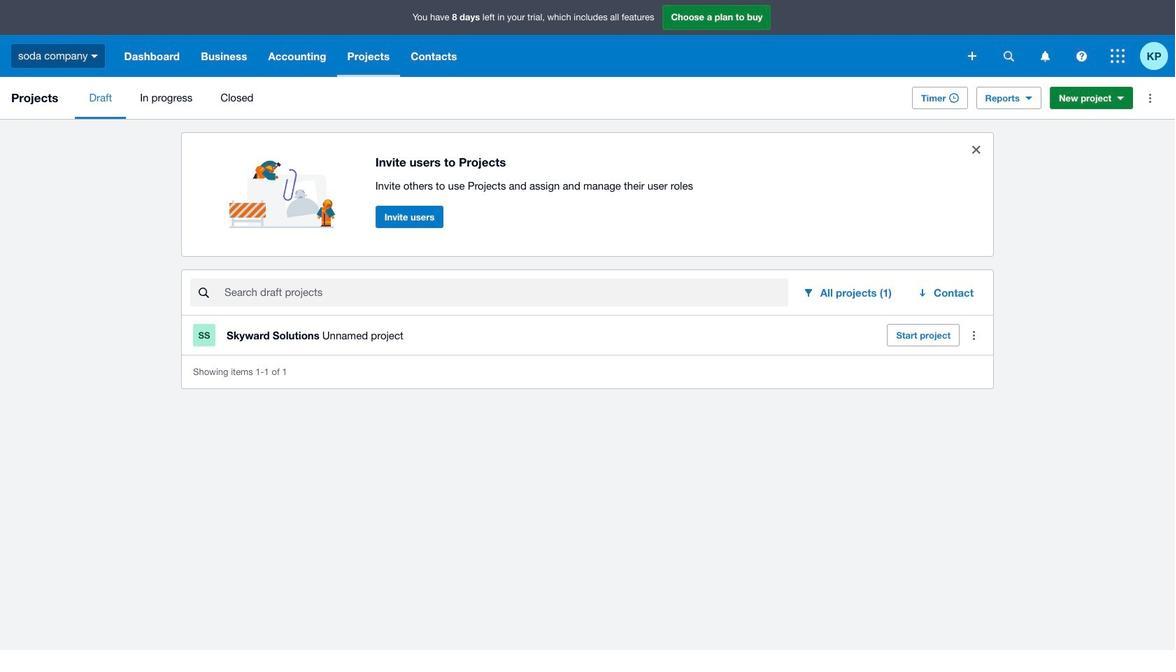 Task type: describe. For each thing, give the bounding box(es) containing it.
more options image
[[1137, 84, 1165, 112]]

0 horizontal spatial svg image
[[969, 52, 977, 60]]

clear image
[[963, 136, 991, 164]]

Search draft projects search field
[[223, 279, 789, 306]]



Task type: locate. For each thing, give the bounding box(es) containing it.
1 horizontal spatial svg image
[[1111, 49, 1125, 63]]

svg image
[[1004, 51, 1015, 61], [1041, 51, 1050, 61], [1077, 51, 1087, 61], [91, 54, 98, 58]]

banner
[[0, 0, 1176, 77]]

invite users to projects image
[[230, 144, 342, 228]]

svg image
[[1111, 49, 1125, 63], [969, 52, 977, 60]]



Task type: vqa. For each thing, say whether or not it's contained in the screenshot.
the Invite users to Projects image
yes



